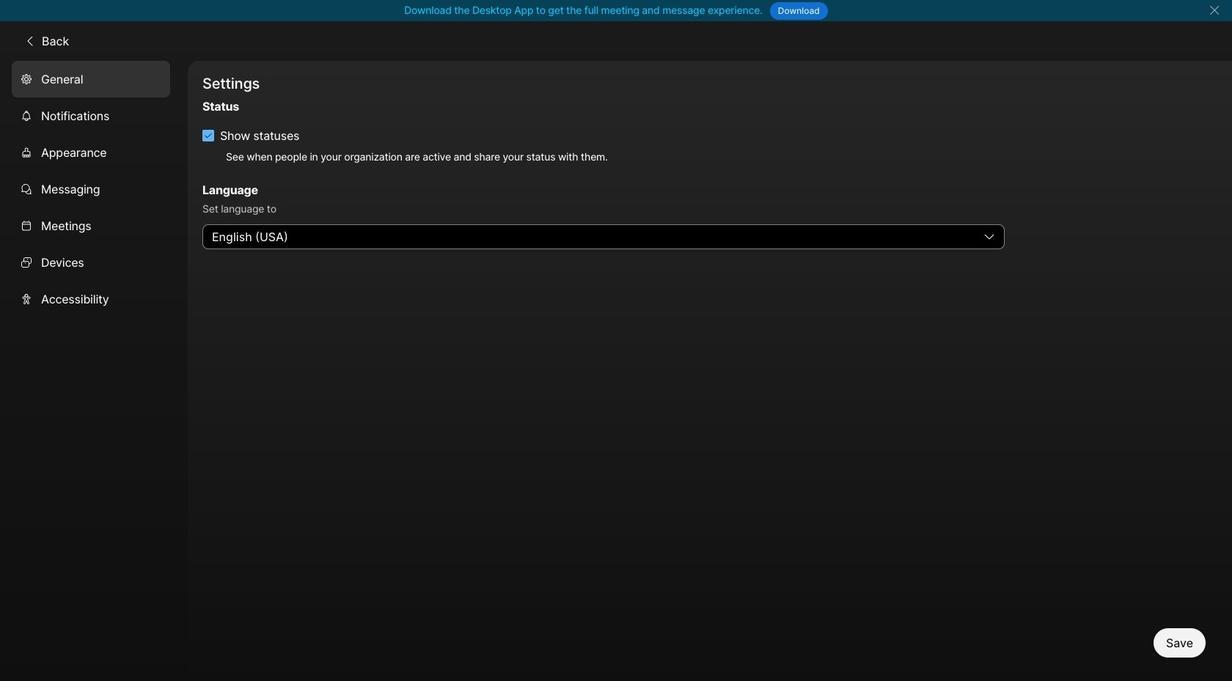 Task type: locate. For each thing, give the bounding box(es) containing it.
notifications tab
[[12, 97, 170, 134]]

cancel_16 image
[[1209, 4, 1221, 16]]

devices tab
[[12, 244, 170, 281]]



Task type: describe. For each thing, give the bounding box(es) containing it.
settings navigation
[[0, 61, 188, 682]]

accessibility tab
[[12, 281, 170, 317]]

appearance tab
[[12, 134, 170, 171]]

meetings tab
[[12, 207, 170, 244]]

general tab
[[12, 61, 170, 97]]

messaging tab
[[12, 171, 170, 207]]



Task type: vqa. For each thing, say whether or not it's contained in the screenshot.
MEETINGS TAB
yes



